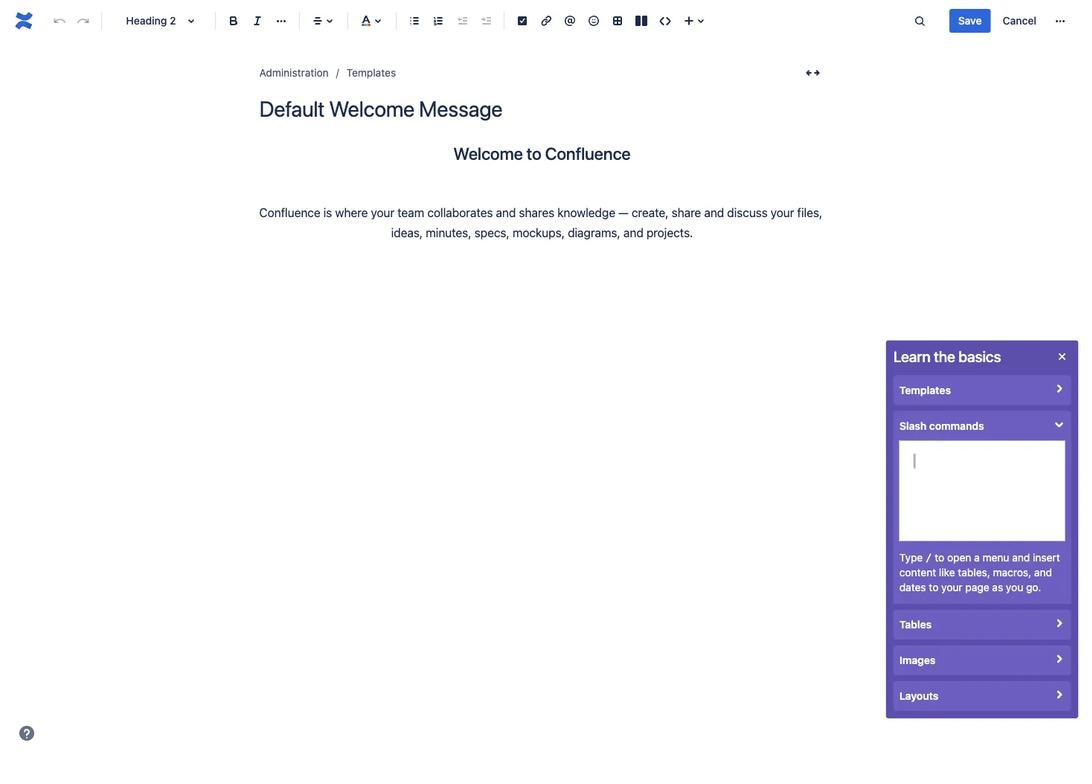 Task type: locate. For each thing, give the bounding box(es) containing it.
heading 2
[[126, 15, 176, 27]]

open
[[947, 552, 972, 564]]

slash
[[900, 420, 927, 432]]

diagrams,
[[568, 226, 621, 240]]

and
[[496, 205, 516, 220], [705, 205, 725, 220], [624, 226, 644, 240], [1012, 552, 1030, 564], [1035, 567, 1052, 579]]

0 vertical spatial templates
[[347, 67, 396, 79]]

help image
[[18, 725, 36, 743]]

templates link
[[347, 64, 396, 82]]

mention image
[[561, 12, 579, 30]]

indent tab image
[[477, 12, 495, 30]]

menu
[[983, 552, 1010, 564]]

confluence left the is
[[259, 205, 321, 220]]

1 vertical spatial templates
[[900, 384, 951, 396]]

save
[[959, 15, 982, 27]]

0 horizontal spatial your
[[371, 205, 395, 220]]

and down 'insert'
[[1035, 567, 1052, 579]]

templates
[[347, 67, 396, 79], [900, 384, 951, 396]]

to
[[527, 144, 542, 164], [935, 552, 945, 564], [929, 582, 939, 594]]

0 vertical spatial to
[[527, 144, 542, 164]]

collaborates
[[428, 205, 493, 220]]

administration
[[259, 67, 329, 79]]

your down like
[[942, 582, 963, 594]]

layouts
[[900, 691, 939, 703]]

to down give this page a title text box
[[527, 144, 542, 164]]

discuss
[[728, 205, 768, 220]]

0 horizontal spatial confluence
[[259, 205, 321, 220]]

tables button
[[894, 610, 1072, 640]]

templates inside dropdown button
[[900, 384, 951, 396]]

cancel button
[[994, 9, 1046, 33]]

is
[[324, 205, 332, 220]]

to right /
[[935, 552, 945, 564]]

mockups,
[[513, 226, 565, 240]]

0 vertical spatial confluence
[[545, 144, 631, 164]]

find and replace image
[[911, 12, 929, 30]]

Main content area, start typing to enter text. text field
[[259, 144, 826, 243]]

page
[[966, 582, 990, 594]]

confluence inside confluence is where your team collaborates and shares knowledge — create, share and discuss your files, ideas, minutes, specs, mockups, diagrams, and projects.
[[259, 205, 321, 220]]

projects.
[[647, 226, 693, 240]]

macros,
[[993, 567, 1032, 579]]

share
[[672, 205, 702, 220]]

templates button
[[894, 376, 1072, 405]]

1 horizontal spatial your
[[771, 205, 795, 220]]

your left the team
[[371, 205, 395, 220]]

code snippet image
[[657, 12, 675, 30]]

2
[[170, 15, 176, 27]]

bullet list ⌘⇧8 image
[[406, 12, 424, 30]]

your left files,
[[771, 205, 795, 220]]

welcome
[[454, 144, 523, 164]]

confluence up knowledge
[[545, 144, 631, 164]]

confluence
[[545, 144, 631, 164], [259, 205, 321, 220]]

2 horizontal spatial your
[[942, 582, 963, 594]]

1 vertical spatial confluence
[[259, 205, 321, 220]]

knowledge
[[558, 205, 616, 220]]

slash commands
[[900, 420, 984, 432]]

files,
[[798, 205, 823, 220]]

layouts image
[[633, 12, 651, 30]]

your
[[371, 205, 395, 220], [771, 205, 795, 220], [942, 582, 963, 594]]

1 horizontal spatial templates
[[900, 384, 951, 396]]

numbered list ⌘⇧7 image
[[430, 12, 447, 30]]

and right the share
[[705, 205, 725, 220]]

to right dates
[[929, 582, 939, 594]]

your inside to open a menu and insert content like tables, macros, and dates to your page as you go.
[[942, 582, 963, 594]]

images
[[900, 655, 936, 667]]

outdent ⇧tab image
[[453, 12, 471, 30]]



Task type: vqa. For each thing, say whether or not it's contained in the screenshot.
topmost To
yes



Task type: describe. For each thing, give the bounding box(es) containing it.
specs,
[[475, 226, 510, 240]]

tables
[[900, 619, 932, 631]]

like
[[939, 567, 955, 579]]

learn
[[894, 348, 931, 366]]

welcome to confluence
[[454, 144, 631, 164]]

undo ⌘z image
[[51, 12, 68, 30]]

confluence image
[[12, 9, 36, 33]]

/
[[926, 552, 932, 564]]

to open a menu and insert content like tables, macros, and dates to your page as you go.
[[900, 552, 1060, 594]]

a
[[974, 552, 980, 564]]

align center image
[[309, 12, 327, 30]]

bold ⌘b image
[[225, 12, 243, 30]]

tables,
[[958, 567, 991, 579]]

slash commands button
[[894, 411, 1072, 441]]

link image
[[538, 12, 555, 30]]

italic ⌘i image
[[249, 12, 267, 30]]

Give this page a title text field
[[259, 97, 825, 121]]

action item image
[[514, 12, 532, 30]]

learn the basics
[[894, 348, 1001, 366]]

create,
[[632, 205, 669, 220]]

content
[[900, 567, 936, 579]]

more image
[[1052, 12, 1070, 30]]

—
[[619, 205, 629, 220]]

heading 2 button
[[108, 4, 209, 37]]

save button
[[950, 9, 991, 33]]

you
[[1006, 582, 1024, 594]]

2 vertical spatial to
[[929, 582, 939, 594]]

emoji image
[[585, 12, 603, 30]]

insert
[[1033, 552, 1060, 564]]

confluence is where your team collaborates and shares knowledge — create, share and discuss your files, ideas, minutes, specs, mockups, diagrams, and projects.
[[259, 205, 826, 240]]

type /
[[900, 552, 932, 564]]

dates
[[900, 582, 926, 594]]

administration link
[[259, 64, 329, 82]]

close image
[[1054, 348, 1072, 366]]

ideas,
[[391, 226, 423, 240]]

where
[[335, 205, 368, 220]]

basics
[[959, 348, 1001, 366]]

0 horizontal spatial templates
[[347, 67, 396, 79]]

layouts button
[[894, 682, 1072, 712]]

redo ⌘⇧z image
[[74, 12, 92, 30]]

images button
[[894, 646, 1072, 676]]

more formatting image
[[272, 12, 290, 30]]

team
[[398, 205, 425, 220]]

commands
[[930, 420, 984, 432]]

and down —
[[624, 226, 644, 240]]

1 horizontal spatial confluence
[[545, 144, 631, 164]]

the
[[934, 348, 956, 366]]

and up macros,
[[1012, 552, 1030, 564]]

shares
[[519, 205, 555, 220]]

confluence image
[[12, 9, 36, 33]]

minutes,
[[426, 226, 472, 240]]

heading
[[126, 15, 167, 27]]

table image
[[609, 12, 627, 30]]

make template full-width image
[[804, 64, 822, 82]]

as
[[992, 582, 1003, 594]]

type
[[900, 552, 923, 564]]

to inside text box
[[527, 144, 542, 164]]

go.
[[1026, 582, 1042, 594]]

cancel
[[1003, 15, 1037, 27]]

1 vertical spatial to
[[935, 552, 945, 564]]

and up specs,
[[496, 205, 516, 220]]



